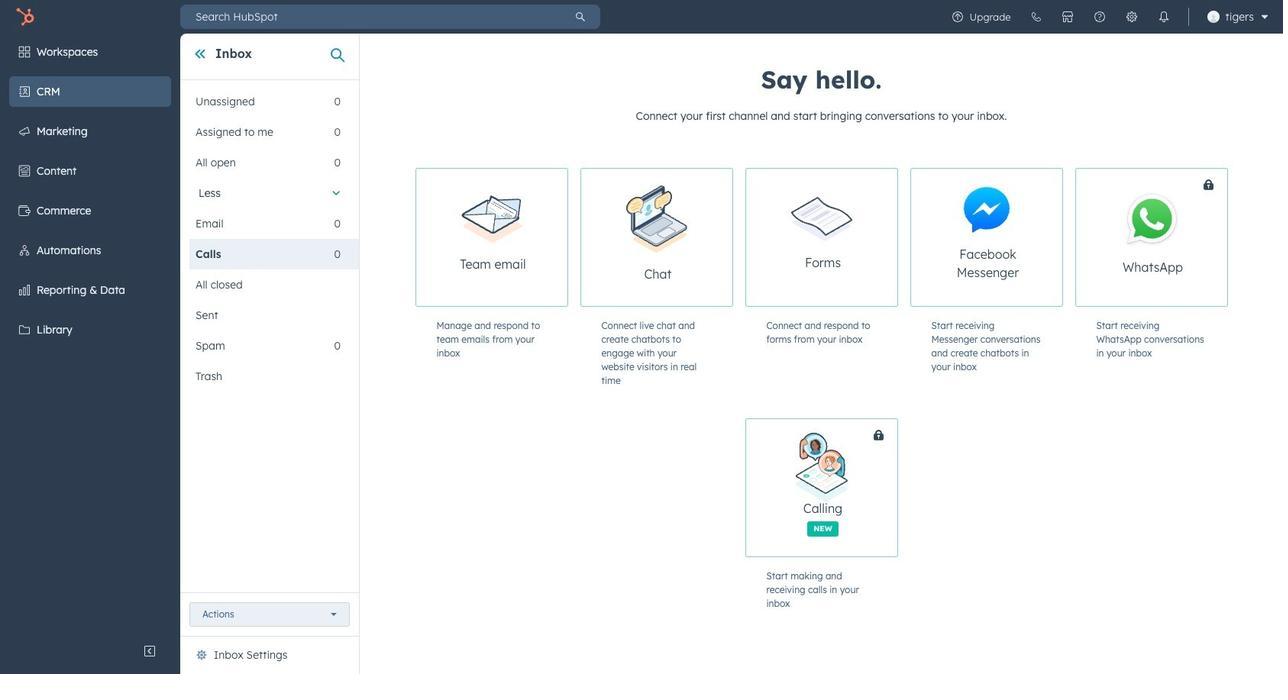 Task type: vqa. For each thing, say whether or not it's contained in the screenshot.
leftmost menu
yes



Task type: locate. For each thing, give the bounding box(es) containing it.
howard n/a image
[[1208, 11, 1220, 23]]

Search HubSpot search field
[[180, 5, 561, 29]]

None checkbox
[[580, 168, 733, 307], [745, 419, 955, 558], [580, 168, 733, 307], [745, 419, 955, 558]]

notifications image
[[1158, 11, 1170, 23]]

menu
[[942, 0, 1275, 34], [0, 34, 180, 637]]

help image
[[1094, 11, 1106, 23]]

None checkbox
[[415, 168, 568, 307], [745, 168, 898, 307], [911, 168, 1063, 307], [1076, 168, 1284, 307], [415, 168, 568, 307], [745, 168, 898, 307], [911, 168, 1063, 307], [1076, 168, 1284, 307]]

1 horizontal spatial menu
[[942, 0, 1275, 34]]

0 horizontal spatial menu
[[0, 34, 180, 637]]



Task type: describe. For each thing, give the bounding box(es) containing it.
settings image
[[1126, 11, 1138, 23]]

marketplaces image
[[1062, 11, 1074, 23]]



